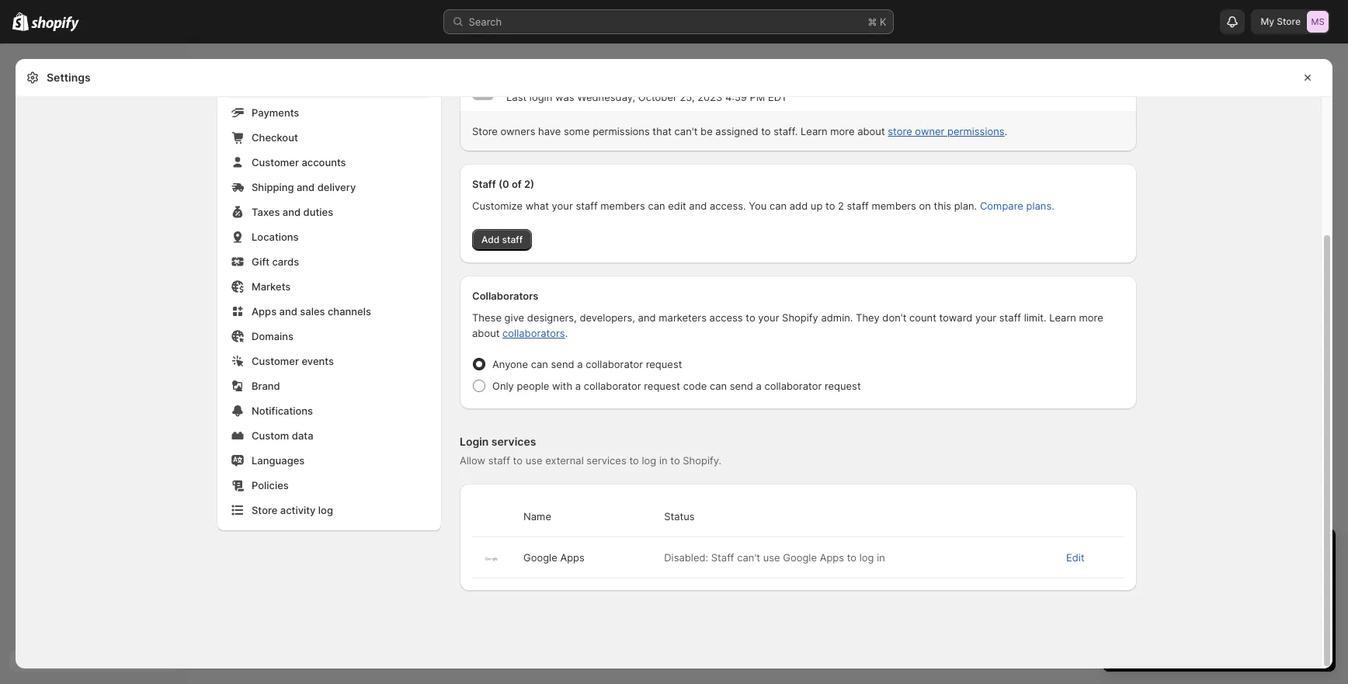 Task type: vqa. For each thing, say whether or not it's contained in the screenshot.
taxes
yes



Task type: locate. For each thing, give the bounding box(es) containing it.
store for store activity log
[[252, 504, 278, 517]]

1 permissions from the left
[[593, 125, 650, 138]]

1 vertical spatial log
[[318, 504, 333, 517]]

on
[[920, 200, 932, 212], [1190, 571, 1202, 583]]

customer down checkout
[[252, 156, 299, 169]]

shipping and delivery link
[[227, 176, 432, 198]]

customer
[[252, 156, 299, 169], [252, 355, 299, 368]]

shopify inside "select a plan to extend your shopify trial for just $1/month for your first 3 months."
[[1255, 596, 1291, 608]]

for down select
[[1119, 611, 1132, 624]]

developers,
[[580, 312, 636, 324]]

0 vertical spatial staff
[[472, 178, 496, 190]]

request for send
[[646, 358, 683, 371]]

3 right first
[[1265, 611, 1271, 624]]

about left store
[[858, 125, 885, 138]]

edit
[[668, 200, 687, 212]]

access
[[710, 312, 743, 324]]

0 horizontal spatial google
[[524, 552, 558, 564]]

0 vertical spatial use
[[526, 455, 543, 467]]

and right taxes
[[283, 206, 301, 218]]

2 horizontal spatial apps
[[820, 552, 845, 564]]

store
[[888, 125, 913, 138]]

0 horizontal spatial use
[[526, 455, 543, 467]]

cards
[[272, 256, 299, 268]]

assigned
[[716, 125, 759, 138]]

0 horizontal spatial can't
[[675, 125, 698, 138]]

0 horizontal spatial about
[[472, 327, 500, 340]]

anyone can send a collaborator request
[[493, 358, 683, 371]]

staff right allow
[[488, 455, 510, 467]]

and for duties
[[283, 206, 301, 218]]

trial up months.
[[1294, 596, 1312, 608]]

trial up first
[[1255, 543, 1282, 562]]

members left edit
[[601, 200, 645, 212]]

people
[[517, 380, 550, 392]]

2 horizontal spatial store
[[1277, 16, 1301, 27]]

1 horizontal spatial shopify
[[1255, 596, 1291, 608]]

1 horizontal spatial permissions
[[948, 125, 1005, 138]]

1 horizontal spatial staff
[[712, 552, 735, 564]]

1 vertical spatial staff
[[712, 552, 735, 564]]

2)
[[524, 178, 535, 190]]

wednesday,
[[577, 91, 636, 103]]

select
[[1119, 596, 1149, 608]]

for down the extend
[[1203, 611, 1216, 624]]

3 up 'your'
[[1119, 543, 1129, 562]]

0 vertical spatial learn
[[801, 125, 828, 138]]

domains link
[[227, 326, 432, 347]]

shopify left admin.
[[782, 312, 819, 324]]

1 horizontal spatial store
[[472, 125, 498, 138]]

0 horizontal spatial .
[[565, 327, 568, 340]]

1 vertical spatial store
[[472, 125, 498, 138]]

store left owners
[[472, 125, 498, 138]]

plans.
[[1027, 200, 1055, 212]]

0 horizontal spatial shopify
[[782, 312, 819, 324]]

log inside the login services allow staff to use external services to log in to shopify.
[[642, 455, 657, 467]]

1 horizontal spatial send
[[730, 380, 754, 392]]

and for delivery
[[297, 181, 315, 193]]

2 vertical spatial store
[[252, 504, 278, 517]]

they
[[856, 312, 880, 324]]

2 vertical spatial log
[[860, 552, 875, 564]]

can up the people at the bottom left of page
[[531, 358, 548, 371]]

just
[[1135, 611, 1152, 624]]

staff
[[472, 178, 496, 190], [712, 552, 735, 564]]

collaborator for with
[[584, 380, 641, 392]]

months.
[[1274, 611, 1312, 624]]

request for with
[[644, 380, 681, 392]]

settings
[[47, 71, 91, 84]]

notifications
[[252, 405, 313, 417]]

0 vertical spatial more
[[831, 125, 855, 138]]

staff right "disabled:"
[[712, 552, 735, 564]]

staff (0 of 2)
[[472, 178, 535, 190]]

shopify up months.
[[1255, 596, 1291, 608]]

your right what
[[552, 200, 573, 212]]

gift
[[252, 256, 270, 268]]

sales
[[300, 305, 325, 318]]

your right 'toward' in the right of the page
[[976, 312, 997, 324]]

1 horizontal spatial in
[[877, 552, 886, 564]]

anyone
[[493, 358, 528, 371]]

permissions down the wednesday,
[[593, 125, 650, 138]]

a right 'with'
[[576, 380, 581, 392]]

log
[[642, 455, 657, 467], [318, 504, 333, 517], [860, 552, 875, 564]]

on left this
[[920, 200, 932, 212]]

1 vertical spatial about
[[472, 327, 500, 340]]

0 vertical spatial .
[[1005, 125, 1008, 138]]

customer accounts
[[252, 156, 346, 169]]

a
[[577, 358, 583, 371], [576, 380, 581, 392], [756, 380, 762, 392], [1152, 596, 1157, 608]]

store down policies
[[252, 504, 278, 517]]

gift cards link
[[227, 251, 432, 273]]

collaborators
[[472, 290, 539, 302]]

customer events link
[[227, 350, 432, 372]]

staff left limit.
[[1000, 312, 1022, 324]]

only
[[493, 380, 514, 392]]

0 horizontal spatial staff
[[472, 178, 496, 190]]

can left edit
[[648, 200, 666, 212]]

0 vertical spatial shopify
[[782, 312, 819, 324]]

request left code
[[644, 380, 681, 392]]

can't left be on the top right
[[675, 125, 698, 138]]

to inside these give designers, developers, and marketers access to your shopify admin. they don't count toward your staff limit. learn more about
[[746, 312, 756, 324]]

1 vertical spatial trial
[[1143, 571, 1161, 583]]

on inside settings 'dialog'
[[920, 200, 932, 212]]

services
[[492, 435, 536, 448], [587, 455, 627, 467]]

and left marketers
[[638, 312, 656, 324]]

1 vertical spatial shopify
[[1255, 596, 1291, 608]]

extend
[[1196, 596, 1228, 608]]

3
[[1119, 543, 1129, 562], [1265, 611, 1271, 624]]

learn right limit.
[[1050, 312, 1077, 324]]

disabled:
[[664, 552, 709, 564]]

my store
[[1261, 16, 1301, 27]]

in
[[660, 455, 668, 467], [1201, 543, 1213, 562], [877, 552, 886, 564]]

3 inside "select a plan to extend your shopify trial for just $1/month for your first 3 months."
[[1265, 611, 1271, 624]]

4:59
[[726, 91, 747, 103]]

shopify image
[[12, 12, 29, 31]]

to inside "select a plan to extend your shopify trial for just $1/month for your first 3 months."
[[1183, 596, 1193, 608]]

more right staff.
[[831, 125, 855, 138]]

avatar with initials b n image
[[472, 78, 494, 100]]

collaborator down these give designers, developers, and marketers access to your shopify admin. they don't count toward your staff limit. learn more about
[[765, 380, 822, 392]]

collaborator
[[586, 358, 643, 371], [584, 380, 641, 392], [765, 380, 822, 392]]

services right login
[[492, 435, 536, 448]]

2 members from the left
[[872, 200, 917, 212]]

count
[[910, 312, 937, 324]]

1 horizontal spatial on
[[1190, 571, 1202, 583]]

for
[[1119, 611, 1132, 624], [1203, 611, 1216, 624]]

a inside "select a plan to extend your shopify trial for just $1/month for your first 3 months."
[[1152, 596, 1157, 608]]

permissions right 'owner'
[[948, 125, 1005, 138]]

use
[[526, 455, 543, 467], [763, 552, 781, 564]]

staff
[[576, 200, 598, 212], [847, 200, 869, 212], [502, 234, 523, 246], [1000, 312, 1022, 324], [488, 455, 510, 467]]

0 horizontal spatial members
[[601, 200, 645, 212]]

. up compare
[[1005, 125, 1008, 138]]

store inside 'link'
[[252, 504, 278, 517]]

1 horizontal spatial members
[[872, 200, 917, 212]]

store right my
[[1277, 16, 1301, 27]]

and
[[297, 181, 315, 193], [689, 200, 707, 212], [283, 206, 301, 218], [279, 305, 297, 318], [638, 312, 656, 324]]

on right 'ends'
[[1190, 571, 1202, 583]]

customize what your staff members can edit and access. you can add up to 2 staff members on this plan. compare plans.
[[472, 200, 1055, 212]]

2 customer from the top
[[252, 355, 299, 368]]

send right code
[[730, 380, 754, 392]]

0 horizontal spatial send
[[551, 358, 575, 371]]

brand link
[[227, 375, 432, 397]]

1 horizontal spatial google
[[783, 552, 817, 564]]

enabled: staff can use google apps to log in image
[[485, 557, 499, 562]]

1 vertical spatial more
[[1080, 312, 1104, 324]]

request up only people with a collaborator request code can send a collaborator request
[[646, 358, 683, 371]]

log inside 'link'
[[318, 504, 333, 517]]

1 horizontal spatial more
[[1080, 312, 1104, 324]]

use inside the login services allow staff to use external services to log in to shopify.
[[526, 455, 543, 467]]

1 vertical spatial 3
[[1265, 611, 1271, 624]]

apps and sales channels
[[252, 305, 371, 318]]

2 vertical spatial trial
[[1294, 596, 1312, 608]]

1 vertical spatial use
[[763, 552, 781, 564]]

what
[[526, 200, 549, 212]]

1 horizontal spatial for
[[1203, 611, 1216, 624]]

staff left the (0
[[472, 178, 496, 190]]

1 horizontal spatial use
[[763, 552, 781, 564]]

collaborator down developers,
[[586, 358, 643, 371]]

google apps
[[524, 552, 585, 564]]

services right external at left
[[587, 455, 627, 467]]

. down designers,
[[565, 327, 568, 340]]

collaborator down anyone can send a collaborator request
[[584, 380, 641, 392]]

1 horizontal spatial learn
[[1050, 312, 1077, 324]]

0 vertical spatial log
[[642, 455, 657, 467]]

0 horizontal spatial store
[[252, 504, 278, 517]]

and inside these give designers, developers, and marketers access to your shopify admin. they don't count toward your staff limit. learn more about
[[638, 312, 656, 324]]

staff right 2
[[847, 200, 869, 212]]

0 vertical spatial services
[[492, 435, 536, 448]]

can't
[[675, 125, 698, 138], [737, 552, 761, 564]]

members left this
[[872, 200, 917, 212]]

these give designers, developers, and marketers access to your shopify admin. they don't count toward your staff limit. learn more about
[[472, 312, 1104, 340]]

checkout
[[252, 131, 298, 144]]

on inside 3 days left in your trial 'element'
[[1190, 571, 1202, 583]]

2 horizontal spatial in
[[1201, 543, 1213, 562]]

don't
[[883, 312, 907, 324]]

0 horizontal spatial 3
[[1119, 543, 1129, 562]]

staff right the add
[[502, 234, 523, 246]]

0 vertical spatial customer
[[252, 156, 299, 169]]

plan.
[[955, 200, 978, 212]]

left
[[1172, 543, 1196, 562]]

and right edit
[[689, 200, 707, 212]]

about down these
[[472, 327, 500, 340]]

1 vertical spatial learn
[[1050, 312, 1077, 324]]

dialog
[[1339, 59, 1349, 685]]

shopify image
[[31, 16, 79, 32]]

and down customer accounts
[[297, 181, 315, 193]]

1 horizontal spatial trial
[[1255, 543, 1282, 562]]

gift cards
[[252, 256, 299, 268]]

1 vertical spatial services
[[587, 455, 627, 467]]

send up 'with'
[[551, 358, 575, 371]]

0 horizontal spatial on
[[920, 200, 932, 212]]

1 vertical spatial customer
[[252, 355, 299, 368]]

add
[[790, 200, 808, 212]]

2 for from the left
[[1203, 611, 1216, 624]]

learn right staff.
[[801, 125, 828, 138]]

ends
[[1164, 571, 1187, 583]]

members
[[601, 200, 645, 212], [872, 200, 917, 212]]

0 vertical spatial send
[[551, 358, 575, 371]]

0 vertical spatial trial
[[1255, 543, 1282, 562]]

0 horizontal spatial apps
[[252, 305, 277, 318]]

and left sales
[[279, 305, 297, 318]]

1 horizontal spatial services
[[587, 455, 627, 467]]

2 permissions from the left
[[948, 125, 1005, 138]]

my
[[1261, 16, 1275, 27]]

1 horizontal spatial 3
[[1265, 611, 1271, 624]]

1 vertical spatial on
[[1190, 571, 1202, 583]]

0 horizontal spatial services
[[492, 435, 536, 448]]

customer down domains
[[252, 355, 299, 368]]

domains
[[252, 330, 294, 343]]

of
[[512, 178, 522, 190]]

0 vertical spatial on
[[920, 200, 932, 212]]

⌘ k
[[868, 16, 887, 28]]

some
[[564, 125, 590, 138]]

1 horizontal spatial can't
[[737, 552, 761, 564]]

your right left
[[1218, 543, 1250, 562]]

0 vertical spatial about
[[858, 125, 885, 138]]

1 customer from the top
[[252, 156, 299, 169]]

0 horizontal spatial permissions
[[593, 125, 650, 138]]

more right limit.
[[1080, 312, 1104, 324]]

0 vertical spatial 3
[[1119, 543, 1129, 562]]

0 horizontal spatial trial
[[1143, 571, 1161, 583]]

2023
[[698, 91, 723, 103]]

request down admin.
[[825, 380, 861, 392]]

your inside 3 days left in your trial dropdown button
[[1218, 543, 1250, 562]]

2 horizontal spatial trial
[[1294, 596, 1312, 608]]

3 days left in your trial element
[[1103, 570, 1336, 672]]

0 horizontal spatial for
[[1119, 611, 1132, 624]]

3 inside 3 days left in your trial dropdown button
[[1119, 543, 1129, 562]]

taxes and duties
[[252, 206, 333, 218]]

select a plan to extend your shopify trial for just $1/month for your first 3 months.
[[1119, 596, 1312, 624]]

can't right "disabled:"
[[737, 552, 761, 564]]

shopify
[[782, 312, 819, 324], [1255, 596, 1291, 608]]

your left first
[[1219, 611, 1240, 624]]

0 horizontal spatial log
[[318, 504, 333, 517]]

a left plan
[[1152, 596, 1157, 608]]

0 horizontal spatial in
[[660, 455, 668, 467]]

in inside dropdown button
[[1201, 543, 1213, 562]]

your up first
[[1231, 596, 1252, 608]]

collaborator for send
[[586, 358, 643, 371]]

1 horizontal spatial log
[[642, 455, 657, 467]]

compare plans. link
[[980, 200, 1055, 212]]

trial right 'your'
[[1143, 571, 1161, 583]]



Task type: describe. For each thing, give the bounding box(es) containing it.
2 google from the left
[[783, 552, 817, 564]]

staff inside these give designers, developers, and marketers access to your shopify admin. they don't count toward your staff limit. learn more about
[[1000, 312, 1022, 324]]

store activity log
[[252, 504, 333, 517]]

staff right what
[[576, 200, 598, 212]]

custom
[[252, 430, 289, 442]]

admin.
[[822, 312, 853, 324]]

customer for customer accounts
[[252, 156, 299, 169]]

1 horizontal spatial about
[[858, 125, 885, 138]]

staff.
[[774, 125, 798, 138]]

0 horizontal spatial learn
[[801, 125, 828, 138]]

k
[[880, 16, 887, 28]]

0 vertical spatial can't
[[675, 125, 698, 138]]

login services allow staff to use external services to log in to shopify.
[[460, 435, 722, 467]]

about inside these give designers, developers, and marketers access to your shopify admin. they don't count toward your staff limit. learn more about
[[472, 327, 500, 340]]

payments
[[252, 106, 299, 119]]

data
[[292, 430, 314, 442]]

customer accounts link
[[227, 152, 432, 173]]

25,
[[680, 91, 695, 103]]

collaborators
[[503, 327, 565, 340]]

1 vertical spatial can't
[[737, 552, 761, 564]]

notifications link
[[227, 400, 432, 422]]

external
[[546, 455, 584, 467]]

that
[[653, 125, 672, 138]]

designers,
[[527, 312, 577, 324]]

1 members from the left
[[601, 200, 645, 212]]

search
[[469, 16, 502, 28]]

activity
[[280, 504, 316, 517]]

this
[[934, 200, 952, 212]]

add
[[482, 234, 500, 246]]

shipping and delivery
[[252, 181, 356, 193]]

a down developers,
[[577, 358, 583, 371]]

disabled: staff can't use google apps to log in
[[664, 552, 886, 564]]

your
[[1119, 571, 1140, 583]]

markets
[[252, 280, 291, 293]]

settings dialog
[[16, 0, 1333, 669]]

more inside these give designers, developers, and marketers access to your shopify admin. they don't count toward your staff limit. learn more about
[[1080, 312, 1104, 324]]

can right code
[[710, 380, 727, 392]]

duties
[[303, 206, 333, 218]]

can right "you" on the right top
[[770, 200, 787, 212]]

a right code
[[756, 380, 762, 392]]

name
[[524, 510, 552, 523]]

edit
[[1067, 552, 1085, 564]]

access.
[[710, 200, 746, 212]]

your trial ends on
[[1119, 571, 1205, 583]]

taxes and duties link
[[227, 201, 432, 223]]

compare
[[980, 200, 1024, 212]]

give
[[505, 312, 525, 324]]

payments link
[[227, 102, 432, 124]]

last login was wednesday, october 25, 2023 4:59 pm edt
[[507, 91, 788, 103]]

1 horizontal spatial apps
[[560, 552, 585, 564]]

up
[[811, 200, 823, 212]]

1 horizontal spatial .
[[1005, 125, 1008, 138]]

customer events
[[252, 355, 334, 368]]

customer for customer events
[[252, 355, 299, 368]]

2 horizontal spatial log
[[860, 552, 875, 564]]

shopify inside these give designers, developers, and marketers access to your shopify admin. they don't count toward your staff limit. learn more about
[[782, 312, 819, 324]]

toward
[[940, 312, 973, 324]]

be
[[701, 125, 713, 138]]

edit button
[[1067, 552, 1085, 564]]

0 horizontal spatial more
[[831, 125, 855, 138]]

with
[[552, 380, 573, 392]]

trial inside "select a plan to extend your shopify trial for just $1/month for your first 3 months."
[[1294, 596, 1312, 608]]

in inside the login services allow staff to use external services to log in to shopify.
[[660, 455, 668, 467]]

taxes
[[252, 206, 280, 218]]

you
[[749, 200, 767, 212]]

first
[[1243, 611, 1262, 624]]

policies
[[252, 479, 289, 492]]

add staff link
[[472, 229, 532, 251]]

learn inside these give designers, developers, and marketers access to your shopify admin. they don't count toward your staff limit. learn more about
[[1050, 312, 1077, 324]]

owner
[[916, 125, 945, 138]]

languages
[[252, 455, 305, 467]]

limit.
[[1025, 312, 1047, 324]]

checkout link
[[227, 127, 432, 148]]

brand
[[252, 380, 280, 392]]

collaborators link
[[503, 327, 565, 340]]

my store image
[[1308, 11, 1329, 33]]

days
[[1133, 543, 1168, 562]]

october
[[638, 91, 677, 103]]

only people with a collaborator request code can send a collaborator request
[[493, 380, 861, 392]]

collaborators .
[[503, 327, 568, 340]]

staff inside the login services allow staff to use external services to log in to shopify.
[[488, 455, 510, 467]]

$1/month
[[1155, 611, 1200, 624]]

plan
[[1160, 596, 1180, 608]]

custom data link
[[227, 425, 432, 447]]

pm
[[750, 91, 766, 103]]

events
[[302, 355, 334, 368]]

apps and sales channels link
[[227, 301, 432, 322]]

accounts
[[302, 156, 346, 169]]

add staff
[[482, 234, 523, 246]]

(0
[[499, 178, 509, 190]]

trial inside dropdown button
[[1255, 543, 1282, 562]]

shopify.
[[683, 455, 722, 467]]

3 days left in your trial button
[[1103, 529, 1336, 562]]

store owners have some permissions that can't be assigned to staff. learn more about store owner permissions .
[[472, 125, 1008, 138]]

1 vertical spatial send
[[730, 380, 754, 392]]

1 for from the left
[[1119, 611, 1132, 624]]

1 google from the left
[[524, 552, 558, 564]]

store activity log link
[[227, 500, 432, 521]]

1 vertical spatial .
[[565, 327, 568, 340]]

locations
[[252, 231, 299, 243]]

0 vertical spatial store
[[1277, 16, 1301, 27]]

and for sales
[[279, 305, 297, 318]]

your right access
[[759, 312, 780, 324]]

2
[[838, 200, 844, 212]]

edt
[[768, 91, 788, 103]]

3 days left in your trial
[[1119, 543, 1282, 562]]

last
[[507, 91, 527, 103]]

store for store owners have some permissions that can't be assigned to staff. learn more about store owner permissions .
[[472, 125, 498, 138]]



